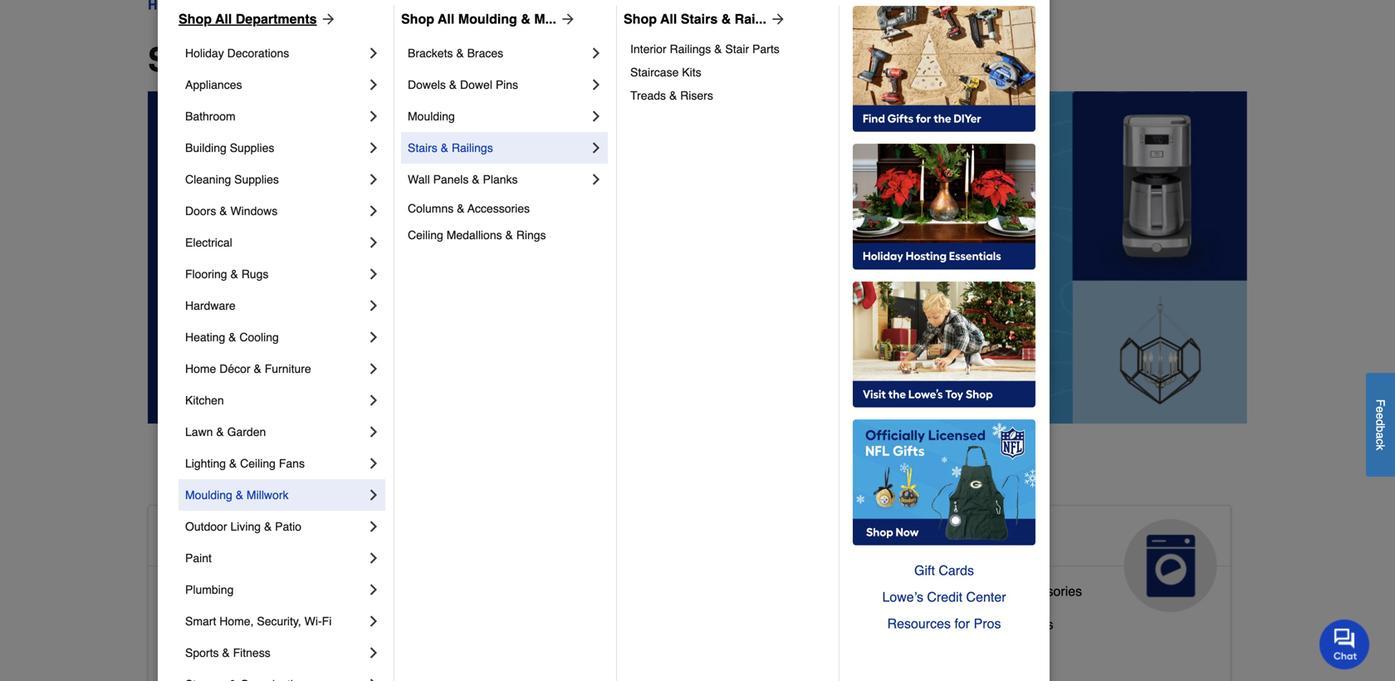 Task type: describe. For each thing, give the bounding box(es) containing it.
enjoy savings year-round. no matter what you're shopping for, find what you need at a great price. image
[[148, 91, 1247, 423]]

moulding for moulding & millwork
[[185, 488, 232, 502]]

accessories inside columns & accessories link
[[468, 202, 530, 215]]

cooling
[[240, 331, 279, 344]]

& right the décor
[[254, 362, 261, 375]]

building supplies
[[185, 141, 274, 154]]

& right houses,
[[646, 643, 655, 659]]

wall
[[408, 173, 430, 186]]

& up wine
[[999, 583, 1008, 599]]

& left m...
[[521, 11, 531, 27]]

0 vertical spatial home
[[185, 362, 216, 375]]

& inside animal & pet care
[[616, 526, 633, 552]]

ceiling medallions & rings
[[408, 228, 546, 242]]

cards
[[939, 563, 974, 578]]

& left planks
[[472, 173, 480, 186]]

windows
[[230, 204, 278, 218]]

staircase kits
[[630, 66, 701, 79]]

panels
[[433, 173, 469, 186]]

0 vertical spatial bathroom
[[185, 110, 236, 123]]

accessible bathroom
[[162, 583, 287, 599]]

chevron right image for hardware
[[365, 297, 382, 314]]

chevron right image for kitchen
[[365, 392, 382, 409]]

resources for pros link
[[853, 610, 1036, 637]]

brackets & braces
[[408, 47, 503, 60]]

moulding for moulding
[[408, 110, 455, 123]]

all for departments
[[215, 11, 232, 27]]

1 vertical spatial appliances
[[902, 526, 1026, 552]]

& left cooling at the left
[[229, 331, 236, 344]]

livestock supplies
[[532, 610, 642, 625]]

& left rugs
[[230, 267, 238, 281]]

lighting & ceiling fans link
[[185, 448, 365, 479]]

smart home, security, wi-fi
[[185, 615, 332, 628]]

chevron right image for appliances
[[365, 76, 382, 93]]

dowels
[[408, 78, 446, 91]]

1 horizontal spatial furniture
[[658, 643, 712, 659]]

f e e d b a c k
[[1374, 399, 1387, 450]]

b
[[1374, 426, 1387, 432]]

decorations
[[227, 47, 289, 60]]

wall panels & planks
[[408, 173, 518, 186]]

0 vertical spatial appliances link
[[185, 69, 365, 100]]

plumbing
[[185, 583, 234, 596]]

sports & fitness link
[[185, 637, 365, 669]]

fi
[[322, 615, 332, 628]]

& right lawn
[[216, 425, 224, 439]]

pet beds, houses, & furniture link
[[532, 639, 712, 673]]

shop all departments
[[148, 41, 494, 79]]

dowels & dowel pins
[[408, 78, 518, 91]]

livestock
[[532, 610, 587, 625]]

chevron right image for wall panels & planks
[[588, 171, 605, 188]]

holiday hosting essentials. image
[[853, 144, 1036, 270]]

ceiling medallions & rings link
[[408, 222, 605, 248]]

lighting & ceiling fans
[[185, 457, 305, 470]]

chevron right image for dowels & dowel pins
[[588, 76, 605, 93]]

& left risers
[[669, 89, 677, 102]]

accessible bathroom link
[[162, 580, 287, 613]]

chevron right image for lighting & ceiling fans
[[365, 455, 382, 472]]

chevron right image for doors & windows
[[365, 203, 382, 219]]

& right lighting
[[229, 457, 237, 470]]

garden
[[227, 425, 266, 439]]

departments for shop all departments
[[236, 11, 317, 27]]

1 e from the top
[[1374, 406, 1387, 413]]

0 horizontal spatial furniture
[[265, 362, 311, 375]]

beverage & wine chillers link
[[902, 613, 1054, 646]]

security,
[[257, 615, 301, 628]]

chevron right image for bathroom
[[365, 108, 382, 125]]

all for moulding
[[438, 11, 455, 27]]

accessible for accessible bathroom
[[162, 583, 225, 599]]

fitness
[[233, 646, 271, 659]]

planks
[[483, 173, 518, 186]]

supplies for cleaning supplies
[[234, 173, 279, 186]]

livestock supplies link
[[532, 606, 642, 639]]

arrow right image for shop all moulding & m...
[[556, 11, 576, 27]]

rings
[[516, 228, 546, 242]]

holiday decorations
[[185, 47, 289, 60]]

shop all moulding & m... link
[[401, 9, 576, 29]]

dowel
[[460, 78, 492, 91]]

building supplies link
[[185, 132, 365, 164]]

chevron right image for moulding
[[588, 108, 605, 125]]

wine
[[975, 617, 1006, 632]]

1 vertical spatial bathroom
[[229, 583, 287, 599]]

& left stair
[[714, 42, 722, 56]]

all down shop all departments link
[[239, 41, 281, 79]]

doors & windows link
[[185, 195, 365, 227]]

accessible entry & home link
[[162, 646, 312, 679]]

rugs
[[241, 267, 269, 281]]

visit the lowe's toy shop. image
[[853, 282, 1036, 408]]

chevron right image for home décor & furniture
[[365, 360, 382, 377]]

accessible bedroom link
[[162, 613, 283, 646]]

treads & risers
[[630, 89, 713, 102]]

flooring & rugs
[[185, 267, 269, 281]]

pros
[[974, 616, 1001, 631]]

appliance
[[902, 583, 960, 599]]

interior
[[630, 42, 667, 56]]

shop for shop all stairs & rai...
[[624, 11, 657, 27]]

interior railings & stair parts
[[630, 42, 780, 56]]

accessible for accessible bedroom
[[162, 617, 225, 632]]

outdoor
[[185, 520, 227, 533]]

chevron right image for flooring & rugs
[[365, 266, 382, 282]]

animal & pet care image
[[754, 519, 847, 612]]

chevron right image for plumbing
[[365, 581, 382, 598]]

kits
[[682, 66, 701, 79]]

moulding & millwork link
[[185, 479, 365, 511]]

stair
[[725, 42, 749, 56]]

accessible for accessible entry & home
[[162, 650, 225, 665]]

living
[[230, 520, 261, 533]]

& left rings at the top left of page
[[505, 228, 513, 242]]

shop all stairs & rai...
[[624, 11, 766, 27]]

ceiling inside lighting & ceiling fans link
[[240, 457, 276, 470]]

electrical
[[185, 236, 232, 249]]

building
[[185, 141, 227, 154]]

columns
[[408, 202, 454, 215]]

beverage & wine chillers
[[902, 617, 1054, 632]]

all for stairs
[[660, 11, 677, 27]]

columns & accessories link
[[408, 195, 605, 222]]

0 vertical spatial stairs
[[681, 11, 718, 27]]

arrow right image for shop all departments
[[317, 11, 337, 27]]

sports
[[185, 646, 219, 659]]

k
[[1374, 445, 1387, 450]]

chevron right image for smart home, security, wi-fi
[[365, 613, 382, 630]]

accessories inside "appliance parts & accessories" link
[[1011, 583, 1082, 599]]

& right doors
[[219, 204, 227, 218]]

0 horizontal spatial appliances
[[185, 78, 242, 91]]

chevron right image for cleaning supplies
[[365, 171, 382, 188]]

brackets
[[408, 47, 453, 60]]

care
[[532, 552, 584, 579]]

chevron right image for electrical
[[365, 234, 382, 251]]

kitchen link
[[185, 385, 365, 416]]

smart
[[185, 615, 216, 628]]

staircase
[[630, 66, 679, 79]]

& down wall panels & planks
[[457, 202, 465, 215]]

cleaning
[[185, 173, 231, 186]]

resources for pros
[[887, 616, 1001, 631]]

bedroom
[[229, 617, 283, 632]]

pet beds, houses, & furniture
[[532, 643, 712, 659]]

1 vertical spatial home
[[290, 526, 355, 552]]

chevron right image for stairs & railings
[[588, 140, 605, 156]]

accessible entry & home
[[162, 650, 312, 665]]



Task type: locate. For each thing, give the bounding box(es) containing it.
home décor & furniture
[[185, 362, 311, 375]]

doors & windows
[[185, 204, 278, 218]]

stairs up wall at the left of page
[[408, 141, 438, 154]]

moulding link
[[408, 100, 588, 132]]

all up holiday decorations
[[215, 11, 232, 27]]

ceiling up millwork
[[240, 457, 276, 470]]

chat invite button image
[[1320, 619, 1370, 670]]

0 horizontal spatial shop
[[179, 11, 212, 27]]

2 vertical spatial moulding
[[185, 488, 232, 502]]

shop all departments
[[179, 11, 317, 27]]

1 accessible from the top
[[162, 526, 283, 552]]

fans
[[279, 457, 305, 470]]

0 horizontal spatial ceiling
[[240, 457, 276, 470]]

0 horizontal spatial moulding
[[185, 488, 232, 502]]

1 horizontal spatial arrow right image
[[556, 11, 576, 27]]

appliances link down decorations
[[185, 69, 365, 100]]

home décor & furniture link
[[185, 353, 365, 385]]

treads
[[630, 89, 666, 102]]

stairs & railings link
[[408, 132, 588, 164]]

beverage
[[902, 617, 959, 632]]

arrow right image up brackets & braces link
[[556, 11, 576, 27]]

shop for shop all departments
[[179, 11, 212, 27]]

chevron right image for sports & fitness
[[365, 644, 382, 661]]

railings up wall panels & planks
[[452, 141, 493, 154]]

chevron right image for outdoor living & patio
[[365, 518, 382, 535]]

dowels & dowel pins link
[[408, 69, 588, 100]]

shop for shop all moulding & m...
[[401, 11, 434, 27]]

columns & accessories
[[408, 202, 530, 215]]

c
[[1374, 439, 1387, 445]]

accessible home image
[[384, 519, 477, 612]]

all up interior on the left of page
[[660, 11, 677, 27]]

furniture
[[265, 362, 311, 375], [658, 643, 712, 659]]

flooring
[[185, 267, 227, 281]]

chevron right image
[[588, 45, 605, 61], [365, 76, 382, 93], [588, 76, 605, 93], [365, 108, 382, 125], [365, 203, 382, 219], [365, 234, 382, 251], [365, 266, 382, 282], [365, 297, 382, 314], [365, 329, 382, 346], [365, 424, 382, 440], [365, 455, 382, 472], [365, 581, 382, 598], [365, 613, 382, 630]]

home,
[[219, 615, 254, 628]]

0 vertical spatial supplies
[[230, 141, 274, 154]]

furniture up kitchen link
[[265, 362, 311, 375]]

0 vertical spatial parts
[[753, 42, 780, 56]]

3 accessible from the top
[[162, 617, 225, 632]]

1 horizontal spatial appliances link
[[889, 506, 1231, 612]]

1 horizontal spatial ceiling
[[408, 228, 443, 242]]

2 horizontal spatial arrow right image
[[766, 11, 786, 27]]

0 vertical spatial departments
[[236, 11, 317, 27]]

all
[[215, 11, 232, 27], [438, 11, 455, 27], [660, 11, 677, 27], [239, 41, 281, 79]]

& left braces at the top left
[[456, 47, 464, 60]]

1 vertical spatial stairs
[[408, 141, 438, 154]]

appliances up cards
[[902, 526, 1026, 552]]

entry
[[229, 650, 260, 665]]

1 vertical spatial parts
[[964, 583, 995, 599]]

chevron right image for moulding & millwork
[[365, 487, 382, 503]]

chevron right image for brackets & braces
[[588, 45, 605, 61]]

accessible home link
[[149, 506, 490, 612]]

1 horizontal spatial parts
[[964, 583, 995, 599]]

&
[[521, 11, 531, 27], [721, 11, 731, 27], [714, 42, 722, 56], [456, 47, 464, 60], [449, 78, 457, 91], [669, 89, 677, 102], [441, 141, 449, 154], [472, 173, 480, 186], [457, 202, 465, 215], [219, 204, 227, 218], [505, 228, 513, 242], [230, 267, 238, 281], [229, 331, 236, 344], [254, 362, 261, 375], [216, 425, 224, 439], [229, 457, 237, 470], [236, 488, 243, 502], [264, 520, 272, 533], [616, 526, 633, 552], [999, 583, 1008, 599], [963, 617, 972, 632], [646, 643, 655, 659], [222, 646, 230, 659], [264, 650, 273, 665]]

supplies up houses,
[[591, 610, 642, 625]]

accessible bedroom
[[162, 617, 283, 632]]

shop up interior on the left of page
[[624, 11, 657, 27]]

arrow right image for shop all stairs & rai...
[[766, 11, 786, 27]]

1 vertical spatial pet
[[532, 643, 552, 659]]

pins
[[496, 78, 518, 91]]

0 vertical spatial furniture
[[265, 362, 311, 375]]

houses,
[[593, 643, 642, 659]]

accessories
[[468, 202, 530, 215], [1011, 583, 1082, 599]]

ceiling
[[408, 228, 443, 242], [240, 457, 276, 470]]

all up brackets & braces at the top left of the page
[[438, 11, 455, 27]]

1 vertical spatial railings
[[452, 141, 493, 154]]

officially licensed n f l gifts. shop now. image
[[853, 419, 1036, 546]]

0 horizontal spatial railings
[[452, 141, 493, 154]]

railings
[[670, 42, 711, 56], [452, 141, 493, 154]]

arrow right image inside shop all stairs & rai... link
[[766, 11, 786, 27]]

0 vertical spatial railings
[[670, 42, 711, 56]]

bathroom up 'building'
[[185, 110, 236, 123]]

1 vertical spatial supplies
[[234, 173, 279, 186]]

& left patio
[[264, 520, 272, 533]]

supplies inside cleaning supplies link
[[234, 173, 279, 186]]

arrow right image up interior railings & stair parts link
[[766, 11, 786, 27]]

accessible home
[[162, 526, 355, 552]]

staircase kits link
[[630, 61, 827, 84]]

1 horizontal spatial shop
[[401, 11, 434, 27]]

m...
[[534, 11, 556, 27]]

furniture right houses,
[[658, 643, 712, 659]]

2 arrow right image from the left
[[556, 11, 576, 27]]

pet
[[639, 526, 675, 552], [532, 643, 552, 659]]

shop up holiday
[[179, 11, 212, 27]]

1 vertical spatial departments
[[291, 41, 494, 79]]

lighting
[[185, 457, 226, 470]]

e up d
[[1374, 406, 1387, 413]]

gift
[[914, 563, 935, 578]]

departments for shop all departments
[[291, 41, 494, 79]]

f e e d b a c k button
[[1366, 373, 1395, 477]]

holiday decorations link
[[185, 37, 365, 69]]

plumbing link
[[185, 574, 365, 605]]

shop up brackets
[[401, 11, 434, 27]]

1 shop from the left
[[179, 11, 212, 27]]

0 horizontal spatial accessories
[[468, 202, 530, 215]]

supplies for building supplies
[[230, 141, 274, 154]]

arrow right image inside the shop all moulding & m... link
[[556, 11, 576, 27]]

ceiling inside ceiling medallions & rings 'link'
[[408, 228, 443, 242]]

1 horizontal spatial appliances
[[902, 526, 1026, 552]]

accessories up chillers
[[1011, 583, 1082, 599]]

animal & pet care link
[[519, 506, 861, 612]]

treads & risers link
[[630, 84, 827, 107]]

0 horizontal spatial appliances link
[[185, 69, 365, 100]]

2 vertical spatial supplies
[[591, 610, 642, 625]]

lawn
[[185, 425, 213, 439]]

chillers
[[1009, 617, 1054, 632]]

2 vertical spatial home
[[276, 650, 312, 665]]

3 arrow right image from the left
[[766, 11, 786, 27]]

& down accessible bedroom link
[[222, 646, 230, 659]]

flooring & rugs link
[[185, 258, 365, 290]]

1 horizontal spatial accessories
[[1011, 583, 1082, 599]]

lawn & garden link
[[185, 416, 365, 448]]

accessible for accessible home
[[162, 526, 283, 552]]

0 vertical spatial pet
[[639, 526, 675, 552]]

1 vertical spatial appliances link
[[889, 506, 1231, 612]]

moulding & millwork
[[185, 488, 289, 502]]

1 horizontal spatial moulding
[[408, 110, 455, 123]]

moulding up braces at the top left
[[458, 11, 517, 27]]

wi-
[[305, 615, 322, 628]]

arrow right image up shop all departments
[[317, 11, 337, 27]]

4 accessible from the top
[[162, 650, 225, 665]]

1 vertical spatial ceiling
[[240, 457, 276, 470]]

chevron right image
[[365, 45, 382, 61], [588, 108, 605, 125], [365, 140, 382, 156], [588, 140, 605, 156], [365, 171, 382, 188], [588, 171, 605, 188], [365, 360, 382, 377], [365, 392, 382, 409], [365, 487, 382, 503], [365, 518, 382, 535], [365, 550, 382, 566], [365, 644, 382, 661], [365, 676, 382, 681]]

outdoor living & patio link
[[185, 511, 365, 542]]

2 e from the top
[[1374, 413, 1387, 419]]

supplies up the windows
[[234, 173, 279, 186]]

arrow right image inside shop all departments link
[[317, 11, 337, 27]]

& left millwork
[[236, 488, 243, 502]]

0 vertical spatial ceiling
[[408, 228, 443, 242]]

heating
[[185, 331, 225, 344]]

chevron right image for lawn & garden
[[365, 424, 382, 440]]

arrow right image
[[317, 11, 337, 27], [556, 11, 576, 27], [766, 11, 786, 27]]

chevron right image for holiday decorations
[[365, 45, 382, 61]]

resources
[[887, 616, 951, 631]]

1 horizontal spatial pet
[[639, 526, 675, 552]]

moulding down dowels
[[408, 110, 455, 123]]

stairs
[[681, 11, 718, 27], [408, 141, 438, 154]]

rai...
[[735, 11, 766, 27]]

chevron right image for paint
[[365, 550, 382, 566]]

lowe's
[[882, 589, 924, 605]]

0 vertical spatial moulding
[[458, 11, 517, 27]]

2 accessible from the top
[[162, 583, 225, 599]]

appliances image
[[1124, 519, 1217, 612]]

shop
[[179, 11, 212, 27], [401, 11, 434, 27], [624, 11, 657, 27]]

1 horizontal spatial stairs
[[681, 11, 718, 27]]

parts right stair
[[753, 42, 780, 56]]

supplies for livestock supplies
[[591, 610, 642, 625]]

1 vertical spatial accessories
[[1011, 583, 1082, 599]]

& right animal
[[616, 526, 633, 552]]

moulding up the outdoor at the left of page
[[185, 488, 232, 502]]

heating & cooling link
[[185, 321, 365, 353]]

chevron right image for heating & cooling
[[365, 329, 382, 346]]

0 vertical spatial accessories
[[468, 202, 530, 215]]

appliances link up chillers
[[889, 506, 1231, 612]]

supplies inside livestock supplies link
[[591, 610, 642, 625]]

brackets & braces link
[[408, 37, 588, 69]]

1 vertical spatial furniture
[[658, 643, 712, 659]]

parts down cards
[[964, 583, 995, 599]]

décor
[[219, 362, 250, 375]]

paint
[[185, 551, 212, 565]]

shop all stairs & rai... link
[[624, 9, 786, 29]]

beds,
[[556, 643, 590, 659]]

0 horizontal spatial parts
[[753, 42, 780, 56]]

0 vertical spatial appliances
[[185, 78, 242, 91]]

1 vertical spatial moulding
[[408, 110, 455, 123]]

bathroom up smart home, security, wi-fi
[[229, 583, 287, 599]]

& left dowel
[[449, 78, 457, 91]]

supplies inside building supplies link
[[230, 141, 274, 154]]

2 shop from the left
[[401, 11, 434, 27]]

supplies up "cleaning supplies"
[[230, 141, 274, 154]]

& right "entry"
[[264, 650, 273, 665]]

patio
[[275, 520, 302, 533]]

shop
[[148, 41, 231, 79]]

2 horizontal spatial moulding
[[458, 11, 517, 27]]

0 horizontal spatial arrow right image
[[317, 11, 337, 27]]

f
[[1374, 399, 1387, 406]]

pet inside animal & pet care
[[639, 526, 675, 552]]

animal & pet care
[[532, 526, 675, 579]]

millwork
[[247, 488, 289, 502]]

stairs & railings
[[408, 141, 493, 154]]

departments inside shop all departments link
[[236, 11, 317, 27]]

0 horizontal spatial pet
[[532, 643, 552, 659]]

chevron right image for building supplies
[[365, 140, 382, 156]]

bathroom
[[185, 110, 236, 123], [229, 583, 287, 599]]

doors
[[185, 204, 216, 218]]

accessories up ceiling medallions & rings 'link'
[[468, 202, 530, 215]]

holiday
[[185, 47, 224, 60]]

1 horizontal spatial railings
[[670, 42, 711, 56]]

ceiling down columns
[[408, 228, 443, 242]]

& up panels
[[441, 141, 449, 154]]

2 horizontal spatial shop
[[624, 11, 657, 27]]

stairs up interior railings & stair parts
[[681, 11, 718, 27]]

find gifts for the diyer. image
[[853, 6, 1036, 132]]

e up b
[[1374, 413, 1387, 419]]

& left the pros
[[963, 617, 972, 632]]

a
[[1374, 432, 1387, 439]]

hardware
[[185, 299, 236, 312]]

3 shop from the left
[[624, 11, 657, 27]]

appliances down holiday
[[185, 78, 242, 91]]

medallions
[[447, 228, 502, 242]]

lowe's credit center
[[882, 589, 1006, 605]]

0 horizontal spatial stairs
[[408, 141, 438, 154]]

interior railings & stair parts link
[[630, 37, 827, 61]]

lowe's credit center link
[[853, 584, 1036, 610]]

& left rai...
[[721, 11, 731, 27]]

appliance parts & accessories
[[902, 583, 1082, 599]]

railings up kits
[[670, 42, 711, 56]]

credit
[[927, 589, 963, 605]]

1 arrow right image from the left
[[317, 11, 337, 27]]



Task type: vqa. For each thing, say whether or not it's contained in the screenshot.
( corresponding to 'Thumb Up' icon
no



